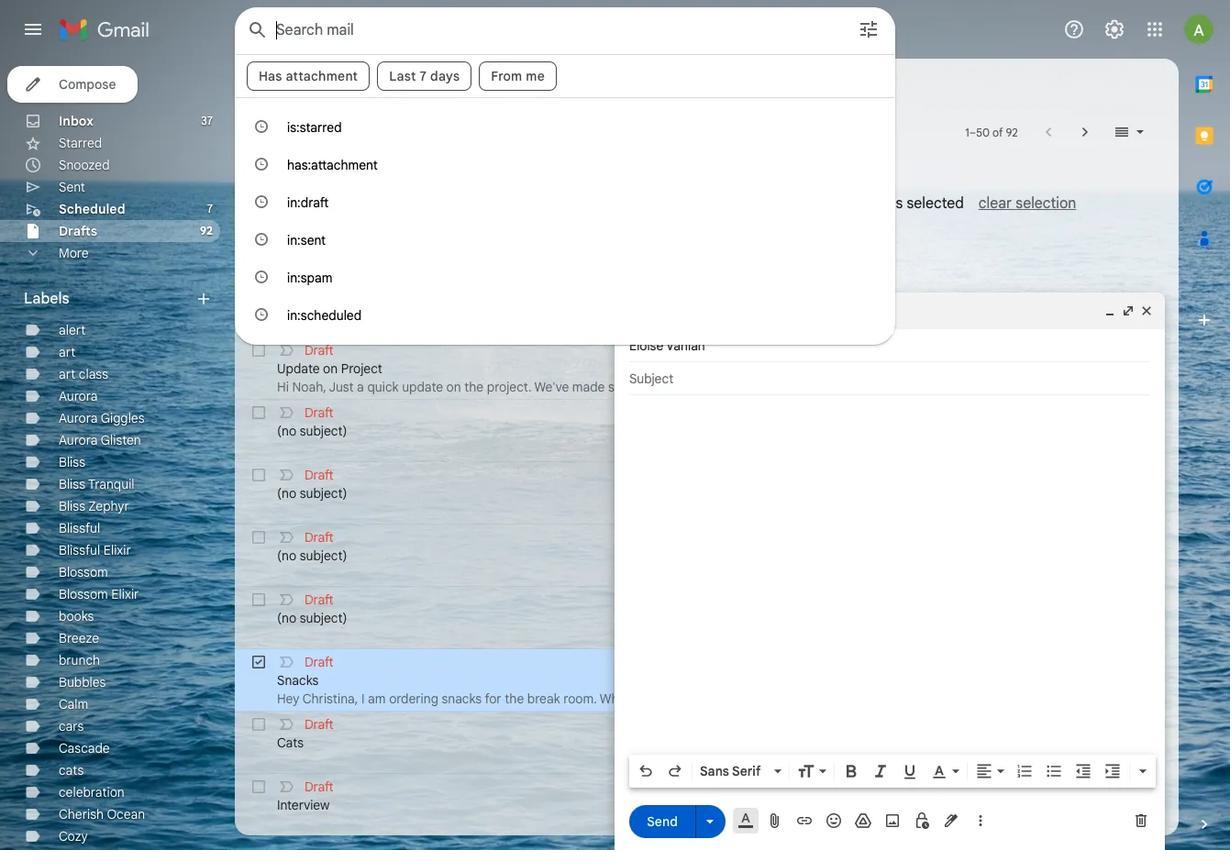 Task type: vqa. For each thing, say whether or not it's contained in the screenshot.
7th row from the bottom of the main content containing 2 conversations selected
yes



Task type: locate. For each thing, give the bounding box(es) containing it.
10 draft from the top
[[305, 779, 334, 796]]

insert files using drive image
[[854, 812, 873, 831]]

snacks
[[277, 673, 319, 689]]

5 (no subject) link from the top
[[277, 609, 651, 646]]

7 inside search refinement toolbar 'list box'
[[420, 68, 427, 84]]

indent more ‪(⌘])‬ image
[[1104, 763, 1122, 781]]

1 horizontal spatial to
[[740, 691, 752, 708]]

1 vertical spatial me
[[719, 691, 737, 708]]

1 not important switch from the top
[[277, 154, 296, 173]]

2 subject) from the top
[[300, 423, 347, 440]]

subject) for 6th not important switch from the top of the page
[[300, 485, 347, 502]]

1 vertical spatial art
[[59, 366, 75, 383]]

for left the
[[485, 691, 502, 708]]

2 not important switch from the top
[[277, 217, 296, 235]]

you right do
[[346, 317, 367, 333]]

send button
[[630, 805, 696, 838]]

has attachment
[[259, 68, 358, 84], [363, 80, 462, 96]]

0 horizontal spatial me
[[526, 68, 545, 84]]

1 vertical spatial 7
[[207, 202, 213, 216]]

sep 8
[[648, 343, 677, 357]]

ocean
[[107, 807, 145, 823]]

4 (no from the top
[[277, 548, 297, 564]]

bliss tranquil
[[59, 476, 135, 493]]

of
[[993, 125, 1003, 139]]

blissful
[[59, 520, 100, 537], [59, 542, 100, 559]]

books link
[[59, 608, 94, 625]]

1 aurora from the top
[[59, 388, 98, 405]]

cats
[[277, 735, 304, 752]]

blissful elixir link
[[59, 542, 131, 559]]

2 (no subject) from the top
[[277, 423, 347, 440]]

4 not important switch from the top
[[277, 341, 296, 360]]

2 blissful from the top
[[59, 542, 100, 559]]

4 (no subject) from the top
[[277, 548, 347, 564]]

7
[[420, 68, 427, 84], [207, 202, 213, 216], [671, 780, 677, 794]]

1 horizontal spatial attachment
[[390, 80, 462, 96]]

has attachment inside search refinement toolbar 'list box'
[[259, 68, 358, 84]]

0 horizontal spatial has
[[259, 68, 282, 84]]

starred
[[59, 135, 102, 151]]

blossom
[[59, 564, 108, 581], [59, 586, 108, 603]]

0 vertical spatial blossom
[[59, 564, 108, 581]]

has inside button
[[363, 80, 386, 96]]

aurora glisten link
[[59, 432, 141, 449]]

older image
[[1076, 123, 1095, 141]]

2 for from the left
[[778, 691, 794, 708]]

0 vertical spatial 92
[[1006, 125, 1018, 139]]

2 draft from the top
[[305, 280, 334, 296]]

in:scheduled
[[287, 307, 362, 324]]

1 horizontal spatial has attachment
[[363, 80, 462, 96]]

7 down 37
[[207, 202, 213, 216]]

2 vertical spatial bliss
[[59, 498, 85, 515]]

(no subject) link for 6th not important switch from the top of the page
[[277, 485, 651, 521]]

2 (no subject) link from the top
[[277, 422, 651, 459]]

elixir for blossom elixir
[[111, 586, 139, 603]]

hey
[[277, 691, 300, 708]]

in:spam
[[287, 270, 333, 286]]

3 subject) from the top
[[300, 485, 347, 502]]

0 vertical spatial aurora
[[59, 388, 98, 405]]

4 row from the top
[[235, 400, 691, 463]]

1 vertical spatial 92
[[200, 224, 213, 238]]

inbox link
[[59, 113, 94, 129]]

swimming
[[435, 317, 493, 333]]

draft inside draft pool hi brad, do you want to go swimming tomorrow? best, anna
[[305, 280, 334, 296]]

0 vertical spatial blissful
[[59, 520, 100, 537]]

subject) for 11th not important switch from the bottom
[[300, 173, 347, 190]]

draft pool hi brad, do you want to go swimming tomorrow? best, anna
[[277, 280, 625, 333]]

2 (no from the top
[[277, 423, 297, 440]]

0 vertical spatial to
[[402, 317, 414, 333]]

bulleted list ‪(⌘⇧8)‬ image
[[1045, 763, 1064, 781]]

days
[[430, 68, 460, 84]]

1 vertical spatial bliss
[[59, 476, 85, 493]]

advanced search options image
[[851, 11, 887, 48]]

1 draft from the top
[[305, 155, 334, 172]]

art class link
[[59, 366, 108, 383]]

7 draft from the top
[[305, 592, 334, 608]]

Message Body text field
[[630, 405, 1151, 750]]

has attachment inside button
[[363, 80, 462, 96]]

insert link ‪(⌘k)‬ image
[[796, 812, 814, 831]]

brunch
[[59, 653, 100, 669]]

art down art link
[[59, 366, 75, 383]]

0 horizontal spatial attachment
[[286, 68, 358, 84]]

1 bliss from the top
[[59, 454, 85, 471]]

attachment up is:starred
[[286, 68, 358, 84]]

eloise
[[630, 338, 664, 354]]

aurora up bliss link
[[59, 432, 98, 449]]

6 row from the top
[[235, 525, 691, 587]]

compose button
[[7, 66, 138, 103]]

update on project
[[277, 361, 383, 377]]

sep up send
[[649, 780, 668, 794]]

has
[[259, 68, 282, 84], [363, 80, 386, 96]]

1 (no subject) from the top
[[277, 173, 347, 190]]

insert photo image
[[884, 812, 902, 831]]

blossom down blissful elixir link
[[59, 564, 108, 581]]

update on project link
[[277, 360, 651, 396]]

(no subject) for 6th not important switch from the top of the page
[[277, 485, 347, 502]]

sep left 8
[[648, 343, 668, 357]]

from me
[[491, 68, 545, 84]]

has attachment for search refinement toolbar 'list box' on the top of page
[[259, 68, 358, 84]]

bliss down bliss link
[[59, 476, 85, 493]]

8 not important switch from the top
[[277, 591, 296, 609]]

1 vertical spatial sep
[[649, 780, 668, 794]]

2 row from the top
[[235, 275, 691, 338]]

draft inside the draft snacks hey christina, i am ordering snacks for the break room. what would you like me to get for you?
[[305, 654, 334, 671]]

1 horizontal spatial you
[[672, 691, 693, 708]]

tab list
[[1179, 59, 1231, 785]]

has for search refinement toolbar 'list box' on the top of page
[[259, 68, 282, 84]]

0 horizontal spatial for
[[485, 691, 502, 708]]

2 bliss from the top
[[59, 476, 85, 493]]

row
[[235, 151, 691, 213], [235, 275, 691, 338], [235, 338, 691, 400], [235, 400, 691, 463], [235, 463, 691, 525], [235, 525, 691, 587], [235, 587, 691, 650], [235, 650, 825, 712], [235, 712, 691, 775], [235, 775, 691, 837]]

cookies link
[[277, 235, 651, 272]]

subject) for 7th not important switch from the bottom of the page
[[300, 423, 347, 440]]

(no for fifth not important switch from the bottom
[[277, 548, 297, 564]]

pool
[[277, 298, 302, 315]]

aurora for aurora giggles
[[59, 410, 98, 427]]

0 vertical spatial 7
[[420, 68, 427, 84]]

(no for 11th not important switch from the bottom
[[277, 173, 297, 190]]

numbered list ‪(⌘⇧7)‬ image
[[1016, 763, 1034, 781]]

to inside draft pool hi brad, do you want to go swimming tomorrow? best, anna
[[402, 317, 414, 333]]

main content containing 2 conversations selected
[[235, 59, 1179, 851]]

glisten
[[101, 432, 141, 449]]

blissful for blissful link
[[59, 520, 100, 537]]

8 draft from the top
[[305, 654, 334, 671]]

0 horizontal spatial has attachment
[[259, 68, 358, 84]]

10 not important switch from the top
[[277, 716, 296, 734]]

aurora for aurora glisten
[[59, 432, 98, 449]]

0 horizontal spatial 92
[[200, 224, 213, 238]]

me right the 'from'
[[526, 68, 545, 84]]

attachment for has attachment button
[[390, 80, 462, 96]]

5 not important switch from the top
[[277, 404, 296, 422]]

attachment inside search refinement toolbar 'list box'
[[286, 68, 358, 84]]

5 subject) from the top
[[300, 610, 347, 627]]

elixir down blissful elixir link
[[111, 586, 139, 603]]

1 blissful from the top
[[59, 520, 100, 537]]

0 vertical spatial sep
[[648, 343, 668, 357]]

not important switch
[[277, 154, 296, 173], [277, 217, 296, 235], [277, 279, 296, 297], [277, 341, 296, 360], [277, 404, 296, 422], [277, 466, 296, 485], [277, 529, 296, 547], [277, 591, 296, 609], [277, 653, 296, 672], [277, 716, 296, 734], [277, 778, 296, 797]]

interview
[[277, 798, 330, 814]]

serif
[[732, 764, 761, 780]]

2 vertical spatial aurora
[[59, 432, 98, 449]]

1 horizontal spatial 7
[[420, 68, 427, 84]]

draft
[[305, 155, 334, 172], [305, 280, 334, 296], [305, 342, 334, 359], [305, 405, 334, 421], [305, 467, 334, 484], [305, 530, 334, 546], [305, 592, 334, 608], [305, 654, 334, 671], [305, 717, 334, 733], [305, 779, 334, 796]]

1 horizontal spatial for
[[778, 691, 794, 708]]

3 (no subject) link from the top
[[277, 485, 651, 521]]

3 (no from the top
[[277, 485, 297, 502]]

anna
[[595, 317, 625, 333]]

0 vertical spatial me
[[526, 68, 545, 84]]

1 vertical spatial aurora
[[59, 410, 98, 427]]

cascade
[[59, 741, 110, 757]]

break
[[528, 691, 560, 708]]

sep 7
[[649, 780, 677, 794]]

minimize image
[[1103, 304, 1118, 318]]

me inside 'list box'
[[526, 68, 545, 84]]

aurora down aurora link
[[59, 410, 98, 427]]

7 for sep
[[671, 780, 677, 794]]

cars link
[[59, 719, 84, 735]]

bliss zephyr link
[[59, 498, 129, 515]]

subject) for 4th not important switch from the bottom
[[300, 610, 347, 627]]

attachment inside button
[[390, 80, 462, 96]]

you
[[346, 317, 367, 333], [672, 691, 693, 708]]

3 bliss from the top
[[59, 498, 85, 515]]

1 vertical spatial you
[[672, 691, 693, 708]]

0 vertical spatial elixir
[[103, 542, 131, 559]]

has down search mail image
[[259, 68, 282, 84]]

has inside search refinement toolbar 'list box'
[[259, 68, 282, 84]]

has attachment button
[[351, 73, 474, 103]]

labels heading
[[24, 290, 195, 308]]

7 right last
[[420, 68, 427, 84]]

0 vertical spatial you
[[346, 317, 367, 333]]

2 vertical spatial 7
[[671, 780, 677, 794]]

1 vertical spatial blossom
[[59, 586, 108, 603]]

subject)
[[300, 173, 347, 190], [300, 423, 347, 440], [300, 485, 347, 502], [300, 548, 347, 564], [300, 610, 347, 627]]

3 (no subject) from the top
[[277, 485, 347, 502]]

list box
[[236, 105, 895, 330]]

want
[[370, 317, 398, 333]]

more button
[[0, 242, 220, 264]]

7 inside row
[[671, 780, 677, 794]]

breeze
[[59, 630, 99, 647]]

blossom down blossom link
[[59, 586, 108, 603]]

2 horizontal spatial 7
[[671, 780, 677, 794]]

sent link
[[59, 179, 85, 195]]

calm
[[59, 697, 88, 713]]

2 blossom from the top
[[59, 586, 108, 603]]

1 art from the top
[[59, 344, 75, 361]]

bliss up 'bliss tranquil' in the bottom of the page
[[59, 454, 85, 471]]

list box containing is:starred
[[236, 105, 895, 330]]

search refinement toolbar list box
[[236, 54, 895, 97]]

blissful for blissful elixir
[[59, 542, 100, 559]]

None search field
[[235, 7, 896, 345]]

more formatting options image
[[1134, 763, 1153, 781]]

art down the "alert"
[[59, 344, 75, 361]]

interview link
[[277, 797, 651, 833]]

giggles
[[101, 410, 145, 427]]

elixir
[[103, 542, 131, 559], [111, 586, 139, 603]]

toggle split pane mode image
[[1113, 123, 1132, 141]]

37
[[201, 114, 213, 128]]

more options image
[[976, 812, 987, 831]]

to left go at the top left of page
[[402, 317, 414, 333]]

3 aurora from the top
[[59, 432, 98, 449]]

has for has attachment button
[[363, 80, 386, 96]]

main menu image
[[22, 18, 44, 40]]

bliss up blissful link
[[59, 498, 85, 515]]

to left get
[[740, 691, 752, 708]]

blissful down bliss zephyr
[[59, 520, 100, 537]]

insert signature image
[[943, 812, 961, 831]]

4 (no subject) link from the top
[[277, 547, 651, 584]]

(no subject) link for 7th not important switch from the bottom of the page
[[277, 422, 651, 459]]

clear
[[979, 195, 1012, 213]]

1 blossom from the top
[[59, 564, 108, 581]]

for right get
[[778, 691, 794, 708]]

insert emoji ‪(⌘⇧2)‬ image
[[825, 812, 843, 831]]

me right like
[[719, 691, 737, 708]]

in:sent
[[287, 232, 326, 249]]

0 vertical spatial art
[[59, 344, 75, 361]]

1 (no subject) link from the top
[[277, 173, 651, 209]]

1 (no from the top
[[277, 173, 297, 190]]

tranquil
[[88, 476, 135, 493]]

8 row from the top
[[235, 650, 825, 712]]

0 vertical spatial bliss
[[59, 454, 85, 471]]

1 row from the top
[[235, 151, 691, 213]]

1 vertical spatial blissful
[[59, 542, 100, 559]]

6 draft from the top
[[305, 530, 334, 546]]

4 subject) from the top
[[300, 548, 347, 564]]

elixir up blossom link
[[103, 542, 131, 559]]

1 horizontal spatial 92
[[1006, 125, 1018, 139]]

blissful link
[[59, 520, 100, 537]]

books
[[59, 608, 94, 625]]

toggle confidential mode image
[[913, 812, 931, 831]]

blissful down blissful link
[[59, 542, 100, 559]]

gmail image
[[59, 11, 159, 48]]

scheduled
[[59, 201, 125, 218]]

project
[[341, 361, 383, 377]]

cascade link
[[59, 741, 110, 757]]

support image
[[1064, 18, 1086, 40]]

0 horizontal spatial 7
[[207, 202, 213, 216]]

(no for 7th not important switch from the bottom of the page
[[277, 423, 297, 440]]

5 (no from the top
[[277, 610, 297, 627]]

formatting options toolbar
[[630, 755, 1156, 788]]

selection
[[1016, 195, 1077, 213]]

1 subject) from the top
[[300, 173, 347, 190]]

dialog
[[615, 293, 1166, 851]]

(no subject) for fifth not important switch from the bottom
[[277, 548, 347, 564]]

aurora giggles link
[[59, 410, 145, 427]]

1 vertical spatial elixir
[[111, 586, 139, 603]]

(no subject) link
[[277, 173, 651, 209], [277, 422, 651, 459], [277, 485, 651, 521], [277, 547, 651, 584], [277, 609, 651, 646]]

art for art class
[[59, 366, 75, 383]]

9 draft from the top
[[305, 717, 334, 733]]

blossom for blossom link
[[59, 564, 108, 581]]

5 (no subject) from the top
[[277, 610, 347, 627]]

bliss
[[59, 454, 85, 471], [59, 476, 85, 493], [59, 498, 85, 515]]

clear selection link
[[964, 195, 1077, 213]]

has left last
[[363, 80, 386, 96]]

attachment left the 'from'
[[390, 80, 462, 96]]

me inside the draft snacks hey christina, i am ordering snacks for the break room. what would you like me to get for you?
[[719, 691, 737, 708]]

1 horizontal spatial me
[[719, 691, 737, 708]]

9 not important switch from the top
[[277, 653, 296, 672]]

2 art from the top
[[59, 366, 75, 383]]

main content
[[235, 59, 1179, 851]]

0 horizontal spatial you
[[346, 317, 367, 333]]

2 aurora from the top
[[59, 410, 98, 427]]

subject) for fifth not important switch from the bottom
[[300, 548, 347, 564]]

1 vertical spatial to
[[740, 691, 752, 708]]

you left like
[[672, 691, 693, 708]]

alert
[[59, 322, 86, 339]]

Search mail text field
[[276, 21, 807, 39]]

0 horizontal spatial to
[[402, 317, 414, 333]]

1 horizontal spatial has
[[363, 80, 386, 96]]

9 row from the top
[[235, 712, 691, 775]]

7 right undo ‪(⌘z)‬ image
[[671, 780, 677, 794]]

for
[[485, 691, 502, 708], [778, 691, 794, 708]]

ordering
[[389, 691, 439, 708]]

aurora down art class
[[59, 388, 98, 405]]



Task type: describe. For each thing, give the bounding box(es) containing it.
art for art link
[[59, 344, 75, 361]]

cars
[[59, 719, 84, 735]]

has attachment for has attachment button
[[363, 80, 462, 96]]

underline ‪(⌘u)‬ image
[[901, 764, 920, 782]]

3 row from the top
[[235, 338, 691, 400]]

row containing draft pool hi brad, do you want to go swimming tomorrow? best, anna
[[235, 275, 691, 338]]

aurora glisten
[[59, 432, 141, 449]]

alert link
[[59, 322, 86, 339]]

scheduled link
[[59, 201, 125, 218]]

like
[[696, 691, 716, 708]]

(no subject) link for 4th not important switch from the bottom
[[277, 609, 651, 646]]

(no subject) link for 11th not important switch from the bottom
[[277, 173, 651, 209]]

bliss for bliss tranquil
[[59, 476, 85, 493]]

do
[[326, 317, 343, 333]]

brunch link
[[59, 653, 100, 669]]

blossom elixir
[[59, 586, 139, 603]]

sans
[[700, 764, 730, 780]]

draft snacks hey christina, i am ordering snacks for the break room. what would you like me to get for you?
[[277, 654, 825, 708]]

bold ‪(⌘b)‬ image
[[842, 763, 861, 781]]

selected
[[907, 195, 964, 213]]

(no for 4th not important switch from the bottom
[[277, 610, 297, 627]]

row containing draft snacks hey christina, i am ordering snacks for the break room. what would you like me to get for you?
[[235, 650, 825, 712]]

celebration
[[59, 785, 124, 801]]

1 for from the left
[[485, 691, 502, 708]]

bliss for bliss zephyr
[[59, 498, 85, 515]]

art link
[[59, 344, 75, 361]]

eloise vanian
[[630, 338, 706, 354]]

2
[[799, 195, 807, 213]]

calm link
[[59, 697, 88, 713]]

hi
[[277, 317, 289, 333]]

4 draft from the top
[[305, 405, 334, 421]]

redo ‪(⌘y)‬ image
[[666, 763, 685, 781]]

go
[[417, 317, 432, 333]]

dialog containing eloise vanian
[[615, 293, 1166, 851]]

search
[[623, 80, 665, 96]]

send
[[647, 814, 678, 830]]

labels
[[24, 290, 69, 308]]

sep for update on project
[[648, 343, 668, 357]]

pop out image
[[1121, 304, 1136, 318]]

indent less ‪(⌘[)‬ image
[[1075, 763, 1093, 781]]

aurora for aurora link
[[59, 388, 98, 405]]

cookies row
[[235, 213, 691, 275]]

1 50 of 92
[[966, 125, 1018, 139]]

cats
[[59, 763, 84, 779]]

brad,
[[292, 317, 323, 333]]

cherish ocean
[[59, 807, 145, 823]]

bubbles link
[[59, 675, 106, 691]]

1
[[966, 125, 970, 139]]

vanian
[[667, 338, 706, 354]]

you inside the draft snacks hey christina, i am ordering snacks for the break room. what would you like me to get for you?
[[672, 691, 693, 708]]

7 not important switch from the top
[[277, 529, 296, 547]]

elixir for blissful elixir
[[103, 542, 131, 559]]

11 not important switch from the top
[[277, 778, 296, 797]]

update
[[277, 361, 320, 377]]

(no subject) for 11th not important switch from the bottom
[[277, 173, 347, 190]]

last
[[389, 68, 416, 84]]

7 row from the top
[[235, 587, 691, 650]]

discard draft ‪(⌘⇧d)‬ image
[[1132, 812, 1151, 831]]

art class
[[59, 366, 108, 383]]

attach files image
[[766, 812, 785, 831]]

sent
[[59, 179, 85, 195]]

cozy
[[59, 829, 88, 845]]

cats link
[[277, 734, 651, 771]]

3 draft from the top
[[305, 342, 334, 359]]

clear selection
[[979, 195, 1077, 213]]

snoozed link
[[59, 157, 110, 173]]

aurora giggles
[[59, 410, 145, 427]]

more
[[59, 245, 89, 262]]

sep for interview
[[649, 780, 668, 794]]

would
[[634, 691, 669, 708]]

bubbles
[[59, 675, 106, 691]]

92 inside labels navigation
[[200, 224, 213, 238]]

bliss zephyr
[[59, 498, 129, 515]]

Subject field
[[630, 370, 1151, 388]]

7 inside labels navigation
[[207, 202, 213, 216]]

room.
[[564, 691, 597, 708]]

is:starred
[[287, 119, 342, 136]]

8
[[671, 343, 677, 357]]

has:attachment
[[287, 157, 378, 173]]

bliss for bliss link
[[59, 454, 85, 471]]

labels navigation
[[0, 59, 235, 851]]

blossom for blossom elixir
[[59, 586, 108, 603]]

2 conversations selected
[[799, 195, 964, 213]]

conversations
[[811, 195, 903, 213]]

more send options image
[[701, 813, 719, 831]]

7 for last
[[420, 68, 427, 84]]

bliss tranquil link
[[59, 476, 135, 493]]

italic ‪(⌘i)‬ image
[[872, 763, 890, 781]]

(no for 6th not important switch from the top of the page
[[277, 485, 297, 502]]

search mail image
[[241, 14, 274, 47]]

advanced search button
[[549, 72, 673, 105]]

sans serif
[[700, 764, 761, 780]]

blossom elixir link
[[59, 586, 139, 603]]

the
[[505, 691, 524, 708]]

get
[[755, 691, 775, 708]]

(no subject) for 4th not important switch from the bottom
[[277, 610, 347, 627]]

50
[[977, 125, 990, 139]]

sans serif option
[[697, 763, 771, 781]]

close image
[[1140, 304, 1154, 318]]

in:draft
[[287, 195, 329, 211]]

3 not important switch from the top
[[277, 279, 296, 297]]

you?
[[798, 691, 825, 708]]

compose
[[59, 76, 116, 93]]

none search field containing has attachment
[[235, 7, 896, 345]]

10 row from the top
[[235, 775, 691, 837]]

inbox
[[59, 113, 94, 129]]

christina,
[[303, 691, 358, 708]]

5 row from the top
[[235, 463, 691, 525]]

settings image
[[1104, 18, 1126, 40]]

undo ‪(⌘z)‬ image
[[637, 763, 655, 781]]

aurora link
[[59, 388, 98, 405]]

(no subject) link for fifth not important switch from the bottom
[[277, 547, 651, 584]]

6 not important switch from the top
[[277, 466, 296, 485]]

last 7 days
[[389, 68, 460, 84]]

5 draft from the top
[[305, 467, 334, 484]]

92 inside main content
[[1006, 125, 1018, 139]]

cats link
[[59, 763, 84, 779]]

drafts link
[[59, 223, 97, 240]]

you inside draft pool hi brad, do you want to go swimming tomorrow? best, anna
[[346, 317, 367, 333]]

blissful elixir
[[59, 542, 131, 559]]

celebration link
[[59, 785, 124, 801]]

on
[[323, 361, 338, 377]]

cookies
[[277, 236, 324, 252]]

breeze link
[[59, 630, 99, 647]]

not important switch inside cookies row
[[277, 217, 296, 235]]

zephyr
[[89, 498, 129, 515]]

attachment for search refinement toolbar 'list box' on the top of page
[[286, 68, 358, 84]]

class
[[79, 366, 108, 383]]

to inside the draft snacks hey christina, i am ordering snacks for the break room. what would you like me to get for you?
[[740, 691, 752, 708]]

(no subject) for 7th not important switch from the bottom of the page
[[277, 423, 347, 440]]

blossom link
[[59, 564, 108, 581]]

i
[[362, 691, 365, 708]]



